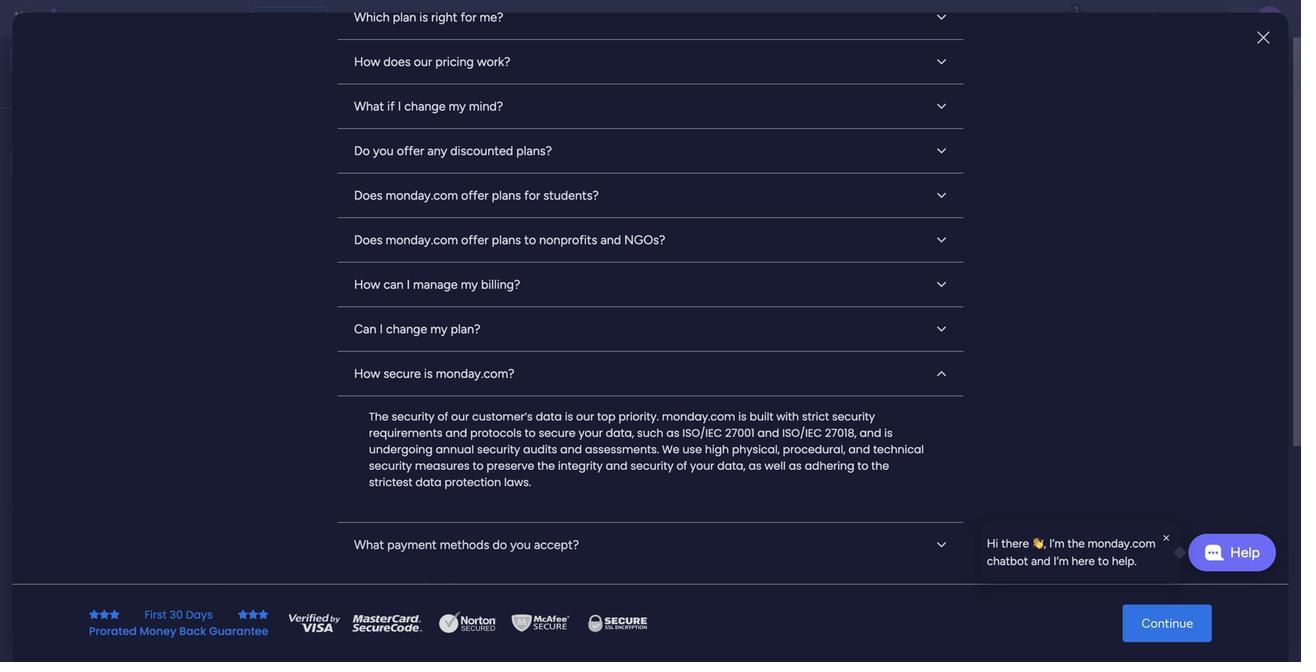 Task type: locate. For each thing, give the bounding box(es) containing it.
dialog containing hi there 👋,  i'm the monday.com
[[981, 523, 1181, 583]]

iso/iec up use
[[683, 426, 722, 441]]

preserve
[[487, 459, 535, 474]]

you right do
[[373, 144, 394, 159]]

security down we
[[631, 459, 674, 474]]

&
[[1078, 561, 1086, 576]]

can
[[384, 278, 404, 292], [141, 598, 164, 615]]

0 vertical spatial of
[[438, 410, 448, 425]]

1 vertical spatial i
[[407, 278, 410, 292]]

2 does from the top
[[354, 233, 383, 248]]

0 vertical spatial for
[[926, 130, 940, 143]]

2 vertical spatial plans
[[492, 233, 521, 248]]

can i change my plan? button
[[338, 308, 964, 351]]

1 vertical spatial can
[[141, 598, 164, 615]]

0 horizontal spatial data
[[416, 476, 442, 491]]

2 vertical spatial my
[[430, 322, 448, 337]]

my left mind?
[[449, 99, 466, 114]]

can left manage
[[384, 278, 404, 292]]

1 vertical spatial tasks
[[596, 284, 625, 299]]

*
[[61, 580, 67, 597]]

star image
[[109, 610, 120, 621], [238, 610, 248, 621], [258, 610, 268, 621]]

2 what from the top
[[354, 538, 384, 553]]

as
[[667, 426, 680, 441], [749, 459, 762, 474], [789, 459, 802, 474]]

learn down "getting"
[[1105, 624, 1132, 637]]

0 horizontal spatial iso/iec
[[683, 426, 722, 441]]

1 horizontal spatial lottie animation element
[[600, 38, 1040, 97]]

and down 27018,
[[849, 443, 871, 458]]

price down not at the left of page
[[108, 598, 138, 615]]

0 vertical spatial price
[[243, 580, 273, 597]]

as down physical,
[[749, 459, 762, 474]]

price up the component image
[[243, 580, 273, 597]]

how up can
[[354, 278, 380, 292]]

see plans button
[[253, 7, 328, 31]]

plans inside dropdown button
[[492, 188, 521, 203]]

0 vertical spatial payment
[[387, 538, 437, 553]]

what if i change my mind?
[[354, 99, 503, 114]]

1 horizontal spatial can
[[384, 278, 404, 292]]

does inside dropdown button
[[354, 188, 383, 203]]

here right reminders
[[710, 284, 735, 299]]

recent
[[339, 67, 375, 82]]

0 vertical spatial lottie animation image
[[600, 38, 1040, 97]]

ngos?
[[624, 233, 666, 248]]

1 horizontal spatial here
[[1072, 555, 1095, 569]]

for right j
[[926, 130, 940, 143]]

is down billing
[[448, 598, 457, 615]]

and down built
[[758, 426, 780, 441]]

of down use
[[677, 459, 687, 474]]

your down use
[[690, 459, 715, 474]]

offer for discounted
[[397, 144, 424, 159]]

i left manage
[[407, 278, 410, 292]]

what
[[354, 99, 384, 114], [354, 538, 384, 553]]

0 vertical spatial tasks
[[337, 128, 370, 145]]

nonprofits
[[539, 233, 598, 248]]

and left ngos?
[[601, 233, 621, 248]]

0 vertical spatial can
[[384, 278, 404, 292]]

0 horizontal spatial access
[[269, 67, 307, 82]]

i right can
[[380, 322, 383, 337]]

3 star image from the left
[[248, 610, 258, 621]]

templates
[[1155, 510, 1211, 525]]

use
[[856, 130, 875, 143]]

management
[[158, 10, 243, 27], [307, 605, 372, 619]]

1 horizontal spatial i
[[398, 99, 401, 114]]

data,
[[606, 426, 634, 441], [717, 459, 746, 474]]

how down can
[[354, 367, 380, 382]]

1 vertical spatial the
[[219, 580, 240, 597]]

0 vertical spatial the
[[369, 410, 389, 425]]

0 vertical spatial does
[[354, 188, 383, 203]]

data down measures
[[416, 476, 442, 491]]

1 vertical spatial work
[[281, 605, 305, 619]]

2 horizontal spatial star image
[[258, 610, 268, 621]]

to left the help.
[[1098, 555, 1109, 569]]

does
[[354, 188, 383, 203], [354, 233, 383, 248]]

inspired
[[1111, 561, 1156, 576]]

plans for does monday.com offer plans to nonprofits and ngos?
[[492, 233, 521, 248]]

for left 'students?'
[[524, 188, 540, 203]]

project
[[284, 580, 326, 595]]

1 vertical spatial secure
[[539, 426, 576, 441]]

1 horizontal spatial our
[[576, 410, 594, 425]]

star image for 1st star image from right
[[248, 610, 258, 621]]

0 horizontal spatial of
[[438, 410, 448, 425]]

what for what payment methods do you accept?
[[354, 538, 384, 553]]

2 vertical spatial the
[[56, 598, 77, 615]]

1 horizontal spatial data,
[[717, 459, 746, 474]]

i'm left &
[[1054, 555, 1069, 569]]

monday.com
[[386, 188, 458, 203], [386, 233, 458, 248], [662, 410, 736, 425], [1088, 537, 1156, 551], [1158, 624, 1222, 637]]

help
[[1231, 545, 1260, 562]]

1 how from the top
[[354, 278, 380, 292]]

is up purchase
[[276, 580, 285, 597]]

does inside dropdown button
[[354, 233, 383, 248]]

1 horizontal spatial iso/iec
[[783, 426, 822, 441]]

do inside the * prices do not include tax. the price is determined by the user's billing country. the final price can be seen on the purchase page before payment is completed.
[[108, 580, 123, 597]]

1 image
[[1070, 1, 1084, 18]]

monday
[[70, 10, 123, 27]]

what left if at top
[[354, 99, 384, 114]]

reminders
[[651, 284, 707, 299]]

star image
[[89, 610, 99, 621], [99, 610, 109, 621], [248, 610, 258, 621]]

how can i manage my billing? button
[[338, 263, 964, 307]]

offer down "discounted"
[[461, 188, 489, 203]]

1 vertical spatial lottie animation element
[[0, 505, 200, 663]]

2 vertical spatial option
[[0, 185, 200, 188]]

priority.
[[619, 410, 659, 425]]

i'm right 👋,
[[1050, 537, 1065, 551]]

and right inbox
[[457, 67, 478, 82]]

1 horizontal spatial star image
[[238, 610, 248, 621]]

hi
[[987, 537, 999, 551]]

work
[[126, 10, 155, 27], [281, 605, 305, 619]]

security
[[392, 410, 435, 425], [832, 410, 875, 425], [477, 443, 520, 458], [369, 459, 412, 474], [631, 459, 674, 474]]

1 horizontal spatial the
[[219, 580, 240, 597]]

customer's
[[472, 410, 533, 425]]

0 vertical spatial plans
[[295, 12, 321, 25]]

explore templates button
[[1053, 502, 1269, 534]]

monday.com down any
[[386, 188, 458, 203]]

is up technical
[[885, 426, 893, 441]]

as up we
[[667, 426, 680, 441]]

does monday.com offer plans to nonprofits and ngos?
[[354, 233, 666, 248]]

is down can i change my plan?
[[424, 367, 433, 382]]

and down assessments.
[[606, 459, 628, 474]]

0 vertical spatial lottie animation element
[[600, 38, 1040, 97]]

the up on
[[219, 580, 240, 597]]

by
[[360, 580, 374, 597]]

offer for for
[[461, 188, 489, 203]]

dialog
[[981, 523, 1181, 583]]

management down project management
[[307, 605, 372, 619]]

plans for does monday.com offer plans for students?
[[492, 188, 521, 203]]

i right if at top
[[398, 99, 401, 114]]

2 horizontal spatial your
[[690, 459, 715, 474]]

offer left any
[[397, 144, 424, 159]]

option
[[9, 47, 190, 72], [9, 74, 190, 99], [0, 185, 200, 188]]

learn & get inspired
[[1043, 561, 1156, 576]]

1 vertical spatial you
[[510, 538, 531, 553]]

1 vertical spatial lottie animation image
[[0, 505, 200, 663]]

started
[[1146, 606, 1183, 619]]

1 horizontal spatial management
[[307, 605, 372, 619]]

page
[[316, 598, 347, 615]]

1 vertical spatial does
[[354, 233, 383, 248]]

30
[[170, 608, 183, 623]]

what payment methods do you accept?
[[354, 538, 579, 553]]

the inside hi there 👋,  i'm the monday.com chatbot and i'm here to help.
[[1068, 537, 1085, 551]]

strictest
[[369, 476, 413, 491]]

my
[[264, 128, 284, 145]]

how secure is monday.com? button
[[338, 352, 964, 397]]

1 horizontal spatial learn
[[1105, 624, 1132, 637]]

how for how secure is monday.com?
[[354, 367, 380, 382]]

0 vertical spatial work
[[126, 10, 155, 27]]

monday.com up the help.
[[1088, 537, 1156, 551]]

0 horizontal spatial price
[[108, 598, 138, 615]]

access right quickly
[[269, 67, 307, 82]]

see
[[274, 12, 292, 25]]

0 vertical spatial do
[[493, 538, 507, 553]]

user's
[[400, 580, 433, 597]]

our left top
[[576, 410, 594, 425]]

explore templates
[[1110, 510, 1211, 525]]

0 horizontal spatial for
[[524, 188, 540, 203]]

1 horizontal spatial do
[[493, 538, 507, 553]]

my left "plan?"
[[430, 322, 448, 337]]

here left the help.
[[1072, 555, 1095, 569]]

0 horizontal spatial learn
[[1043, 561, 1074, 576]]

data, up assessments.
[[606, 426, 634, 441]]

how
[[1135, 624, 1156, 637]]

payment
[[387, 538, 437, 553], [391, 598, 445, 615]]

1 vertical spatial what
[[354, 538, 384, 553]]

get
[[1089, 561, 1108, 576]]

component image
[[261, 603, 275, 617]]

and up can i change my plan? dropdown button
[[628, 284, 648, 299]]

1 our from the left
[[451, 410, 469, 425]]

for
[[926, 130, 940, 143], [524, 188, 540, 203]]

do right methods
[[493, 538, 507, 553]]

the down *
[[56, 598, 77, 615]]

0 horizontal spatial work
[[126, 10, 155, 27]]

1 vertical spatial here
[[1072, 555, 1095, 569]]

your down top
[[579, 426, 603, 441]]

1 vertical spatial of
[[677, 459, 687, 474]]

to left nonprofits
[[524, 233, 536, 248]]

1 horizontal spatial you
[[510, 538, 531, 553]]

1 vertical spatial for
[[524, 188, 540, 203]]

explore
[[1110, 510, 1152, 525]]

management
[[329, 580, 405, 595]]

well
[[765, 459, 786, 474]]

procedural,
[[783, 443, 846, 458]]

any
[[427, 144, 447, 159]]

1 horizontal spatial for
[[926, 130, 940, 143]]

0 horizontal spatial our
[[451, 410, 469, 425]]

tasks for private
[[337, 128, 370, 145]]

can
[[354, 322, 377, 337]]

star image up the prorated
[[109, 610, 120, 621]]

0 horizontal spatial the
[[56, 598, 77, 615]]

monday.com up manage
[[386, 233, 458, 248]]

does for does monday.com offer plans for students?
[[354, 188, 383, 203]]

access
[[269, 67, 307, 82], [972, 130, 1006, 143]]

i for change
[[398, 99, 401, 114]]

2 how from the top
[[354, 367, 380, 382]]

and down 👋,
[[1031, 555, 1051, 569]]

security up 27018,
[[832, 410, 875, 425]]

work right 'monday'
[[126, 10, 155, 27]]

of up annual
[[438, 410, 448, 425]]

change right can
[[386, 322, 427, 337]]

the
[[369, 410, 389, 425], [219, 580, 240, 597], [56, 598, 77, 615]]

prorated money back guarantee
[[89, 625, 268, 640]]

secure
[[384, 367, 421, 382], [539, 426, 576, 441]]

do
[[493, 538, 507, 553], [108, 580, 123, 597]]

0 horizontal spatial your
[[310, 67, 335, 82]]

chat bot icon image
[[1205, 545, 1224, 561]]

do left not at the left of page
[[108, 580, 123, 597]]

do inside dropdown button
[[493, 538, 507, 553]]

mcafee secure image
[[510, 612, 572, 636]]

work management > main workspace
[[281, 605, 463, 619]]

0 horizontal spatial do
[[108, 580, 123, 597]]

2 horizontal spatial as
[[789, 459, 802, 474]]

plans right see
[[295, 12, 321, 25]]

1 horizontal spatial lottie animation image
[[600, 38, 1040, 97]]

security up requirements
[[392, 410, 435, 425]]

0 vertical spatial data,
[[606, 426, 634, 441]]

0 horizontal spatial management
[[158, 10, 243, 27]]

how for how can i manage my billing?
[[354, 278, 380, 292]]

2 star image from the left
[[99, 610, 109, 621]]

our up annual
[[451, 410, 469, 425]]

0 vertical spatial you
[[373, 144, 394, 159]]

monday.com up use
[[662, 410, 736, 425]]

adhering
[[805, 459, 855, 474]]

0 horizontal spatial here
[[710, 284, 735, 299]]

as right 'well'
[[789, 459, 802, 474]]

and inside does monday.com offer plans to nonprofits and ngos? dropdown button
[[601, 233, 621, 248]]

2 star image from the left
[[238, 610, 248, 621]]

plans inside dropdown button
[[492, 233, 521, 248]]

0 vertical spatial secure
[[384, 367, 421, 382]]

offer inside dropdown button
[[461, 233, 489, 248]]

quickly access your recent boards, inbox and workspaces
[[223, 67, 548, 82]]

plans up does monday.com offer plans to nonprofits and ngos?
[[492, 188, 521, 203]]

list box
[[0, 183, 200, 424]]

secure up audits
[[539, 426, 576, 441]]

does monday.com offer plans to nonprofits and ngos? button
[[338, 218, 964, 262]]

getting
[[1105, 606, 1144, 619]]

data, down "high"
[[717, 459, 746, 474]]

i for manage
[[407, 278, 410, 292]]

offer for to
[[461, 233, 489, 248]]

star image up guarantee
[[238, 610, 248, 621]]

2 iso/iec from the left
[[783, 426, 822, 441]]

tasks right private
[[337, 128, 370, 145]]

protocols
[[470, 426, 522, 441]]

update feed image
[[1058, 11, 1074, 27]]

1 horizontal spatial work
[[281, 605, 305, 619]]

0 vertical spatial offer
[[397, 144, 424, 159]]

0 horizontal spatial tasks
[[337, 128, 370, 145]]

lottie animation element
[[600, 38, 1040, 97], [0, 505, 200, 663]]

0 horizontal spatial secure
[[384, 367, 421, 382]]

plans up billing?
[[492, 233, 521, 248]]

1 what from the top
[[354, 99, 384, 114]]

secure inside the security of our customer's data is our top priority. monday.com is built with strict security requirements and protocols to secure your data, such as iso/iec 27001 and iso/iec 27018, and is undergoing annual security audits and assessments. we use high physical, procedural, and technical security measures to preserve the integrity and security of your data, as well as adhering to the strictest data protection laws.
[[539, 426, 576, 441]]

star image down public board image
[[258, 610, 268, 621]]

1 horizontal spatial your
[[579, 426, 603, 441]]

iso/iec up procedural,
[[783, 426, 822, 441]]

learn left &
[[1043, 561, 1074, 576]]

0 horizontal spatial lottie animation image
[[0, 505, 200, 663]]

0 vertical spatial i
[[398, 99, 401, 114]]

change right if at top
[[404, 99, 446, 114]]

2 vertical spatial offer
[[461, 233, 489, 248]]

offer inside dropdown button
[[461, 188, 489, 203]]

final
[[80, 598, 105, 615]]

help button
[[1189, 535, 1276, 572]]

star image for first star image
[[99, 610, 109, 621]]

work right the component image
[[281, 605, 305, 619]]

my private tasks
[[264, 128, 370, 145]]

lottie animation image
[[600, 38, 1040, 97], [0, 505, 200, 663]]

your left 'recent'
[[310, 67, 335, 82]]

plans?
[[516, 144, 552, 159]]

1 vertical spatial option
[[9, 74, 190, 99]]

the up &
[[1068, 537, 1085, 551]]

getting started element
[[1043, 590, 1278, 653]]

offer inside dropdown button
[[397, 144, 424, 159]]

methods
[[440, 538, 490, 553]]

can left be
[[141, 598, 164, 615]]

2 horizontal spatial the
[[369, 410, 389, 425]]

0 vertical spatial how
[[354, 278, 380, 292]]

you left accept?
[[510, 538, 531, 553]]

does for does monday.com offer plans to nonprofits and ngos?
[[354, 233, 383, 248]]

my for mind?
[[449, 99, 466, 114]]

0 vertical spatial my
[[449, 99, 466, 114]]

monday.com down the started at the right bottom
[[1158, 624, 1222, 637]]

0 vertical spatial what
[[354, 99, 384, 114]]

money
[[140, 625, 176, 640]]

0 vertical spatial learn
[[1043, 561, 1074, 576]]

access right quick
[[972, 130, 1006, 143]]

payment up user's
[[387, 538, 437, 553]]

payment down user's
[[391, 598, 445, 615]]

can inside dropdown button
[[384, 278, 404, 292]]

data
[[536, 410, 562, 425], [416, 476, 442, 491]]

my left billing?
[[461, 278, 478, 292]]

purchase
[[257, 598, 313, 615]]

secure down can i change my plan?
[[384, 367, 421, 382]]

data up audits
[[536, 410, 562, 425]]

0 horizontal spatial lottie animation element
[[0, 505, 200, 663]]

1 vertical spatial payment
[[391, 598, 445, 615]]

1 vertical spatial offer
[[461, 188, 489, 203]]

to
[[524, 233, 536, 248], [525, 426, 536, 441], [473, 459, 484, 474], [858, 459, 869, 474], [1098, 555, 1109, 569]]

i'm
[[1050, 537, 1065, 551], [1054, 555, 1069, 569]]

show
[[603, 383, 631, 396]]

0 horizontal spatial star image
[[109, 610, 120, 621]]

strict
[[802, 410, 829, 425]]

1 does from the top
[[354, 188, 383, 203]]

learn
[[1043, 561, 1074, 576], [1105, 624, 1132, 637]]

1 vertical spatial your
[[579, 426, 603, 441]]

tasks right personal
[[596, 284, 625, 299]]

2 horizontal spatial i
[[407, 278, 410, 292]]

offer down does monday.com offer plans for students?
[[461, 233, 489, 248]]

invite members image
[[1092, 11, 1108, 27]]



Task type: describe. For each thing, give the bounding box(es) containing it.
determined
[[288, 580, 357, 597]]

be
[[167, 598, 182, 615]]

students?
[[543, 188, 599, 203]]

you inside dropdown button
[[510, 538, 531, 553]]

on
[[217, 598, 232, 615]]

physical,
[[732, 443, 780, 458]]

greg robinson image
[[1258, 6, 1283, 31]]

high
[[705, 443, 729, 458]]

⌘ +
[[882, 130, 906, 144]]

monday work management
[[70, 10, 243, 27]]

0 horizontal spatial i
[[380, 322, 383, 337]]

1 horizontal spatial as
[[749, 459, 762, 474]]

select product image
[[14, 11, 30, 27]]

the inside the security of our customer's data is our top priority. monday.com is built with strict security requirements and protocols to secure your data, such as iso/iec 27001 and iso/iec 27018, and is undergoing annual security audits and assessments. we use high physical, procedural, and technical security measures to preserve the integrity and security of your data, as well as adhering to the strictest data protection laws.
[[369, 410, 389, 425]]

quickly
[[223, 67, 266, 82]]

and inside hi there 👋,  i'm the monday.com chatbot and i'm here to help.
[[1031, 555, 1051, 569]]

do you offer any discounted plans?
[[354, 144, 552, 159]]

⌘
[[882, 130, 893, 144]]

0 vertical spatial access
[[269, 67, 307, 82]]

* prices do not include tax. the price is determined by the user's billing country. the final price can be seen on the purchase page before payment is completed.
[[56, 580, 527, 615]]

you inside dropdown button
[[373, 144, 394, 159]]

and right 27018,
[[860, 426, 882, 441]]

include
[[149, 580, 192, 597]]

if
[[387, 99, 395, 114]]

0 vertical spatial your
[[310, 67, 335, 82]]

tasks for personal
[[596, 284, 625, 299]]

first
[[145, 608, 167, 623]]

can inside the * prices do not include tax. the price is determined by the user's billing country. the final price can be seen on the purchase page before payment is completed.
[[141, 598, 164, 615]]

top
[[597, 410, 616, 425]]

the right on
[[235, 598, 254, 615]]

public board image
[[261, 579, 279, 596]]

security up strictest in the bottom of the page
[[369, 459, 412, 474]]

2 vertical spatial your
[[690, 459, 715, 474]]

>
[[375, 605, 382, 619]]

to inside hi there 👋,  i'm the monday.com chatbot and i'm here to help.
[[1098, 555, 1109, 569]]

days
[[186, 608, 213, 623]]

workspace
[[411, 605, 463, 619]]

does monday.com offer plans for students? button
[[338, 174, 964, 218]]

chatbot
[[987, 555, 1029, 569]]

assessments.
[[585, 443, 659, 458]]

and up integrity
[[560, 443, 582, 458]]

plans inside button
[[295, 12, 321, 25]]

3 star image from the left
[[258, 610, 268, 621]]

all
[[634, 383, 644, 396]]

my for billing?
[[461, 278, 478, 292]]

is left top
[[565, 410, 573, 425]]

is up 27001 at the bottom
[[739, 410, 747, 425]]

country.
[[474, 580, 522, 597]]

and up annual
[[446, 426, 467, 441]]

for inside dropdown button
[[524, 188, 540, 203]]

show all button
[[597, 377, 650, 402]]

project management
[[284, 580, 405, 595]]

27001
[[725, 426, 755, 441]]

do you offer any discounted plans? button
[[338, 129, 964, 173]]

for quick access
[[926, 130, 1006, 143]]

monday.com?
[[436, 367, 515, 382]]

payment inside the * prices do not include tax. the price is determined by the user's billing country. the final price can be seen on the purchase page before payment is completed.
[[391, 598, 445, 615]]

see plans
[[274, 12, 321, 25]]

before
[[350, 598, 388, 615]]

1 iso/iec from the left
[[683, 426, 722, 441]]

billing
[[436, 580, 471, 597]]

monday.com inside the security of our customer's data is our top priority. monday.com is built with strict security requirements and protocols to secure your data, such as iso/iec 27001 and iso/iec 27018, and is undergoing annual security audits and assessments. we use high physical, procedural, and technical security measures to preserve the integrity and security of your data, as well as adhering to the strictest data protection laws.
[[662, 410, 736, 425]]

laws.
[[504, 476, 531, 491]]

discounted
[[450, 144, 513, 159]]

monday.com inside dropdown button
[[386, 188, 458, 203]]

1 star image from the left
[[109, 610, 120, 621]]

works
[[1224, 624, 1253, 637]]

1 vertical spatial management
[[307, 605, 372, 619]]

lottie animation image for topmost lottie animation element
[[600, 38, 1040, 97]]

0 horizontal spatial as
[[667, 426, 680, 441]]

what payment methods do you accept? button
[[338, 524, 964, 567]]

back
[[179, 625, 206, 640]]

help image
[[1200, 11, 1215, 27]]

monday.com inside hi there 👋,  i'm the monday.com chatbot and i'm here to help.
[[1088, 537, 1156, 551]]

the down audits
[[537, 459, 555, 474]]

1 vertical spatial i'm
[[1054, 555, 1069, 569]]

1 vertical spatial price
[[108, 598, 138, 615]]

with
[[777, 410, 799, 425]]

learn inside getting started learn how monday.com works
[[1105, 624, 1132, 637]]

protection
[[445, 476, 501, 491]]

here inside hi there 👋,  i'm the monday.com chatbot and i'm here to help.
[[1072, 555, 1095, 569]]

mastercard secure code image
[[348, 612, 427, 636]]

1 vertical spatial change
[[386, 322, 427, 337]]

27018,
[[825, 426, 857, 441]]

boards,
[[378, 67, 420, 82]]

how can i manage my billing?
[[354, 278, 520, 292]]

0 vertical spatial here
[[710, 284, 735, 299]]

show all
[[603, 383, 644, 396]]

track
[[512, 284, 542, 299]]

continue button
[[1123, 605, 1212, 643]]

first 30 days
[[145, 608, 213, 623]]

does monday.com offer plans for students?
[[354, 188, 599, 203]]

0 vertical spatial change
[[404, 99, 446, 114]]

to right adhering
[[858, 459, 869, 474]]

help.
[[1112, 555, 1137, 569]]

continue
[[1142, 617, 1194, 632]]

1 vertical spatial data
[[416, 476, 442, 491]]

to inside dropdown button
[[524, 233, 536, 248]]

1 horizontal spatial of
[[677, 459, 687, 474]]

completed.
[[460, 598, 527, 615]]

notifications image
[[1024, 11, 1039, 27]]

manage
[[413, 278, 458, 292]]

monday.com inside getting started learn how monday.com works
[[1158, 624, 1222, 637]]

what for what if i change my mind?
[[354, 99, 384, 114]]

0 horizontal spatial data,
[[606, 426, 634, 441]]

getting started learn how monday.com works
[[1105, 606, 1253, 637]]

security down protocols
[[477, 443, 520, 458]]

monday.com inside dropdown button
[[386, 233, 458, 248]]

0 vertical spatial option
[[9, 47, 190, 72]]

1 star image from the left
[[89, 610, 99, 621]]

the security of our customer's data is our top priority. monday.com is built with strict security requirements and protocols to secure your data, such as iso/iec 27001 and iso/iec 27018, and is undergoing annual security audits and assessments. we use high physical, procedural, and technical security measures to preserve the integrity and security of your data, as well as adhering to the strictest data protection laws.
[[369, 410, 924, 491]]

add to favorites image
[[443, 579, 459, 595]]

prorated
[[89, 625, 137, 640]]

plan?
[[451, 322, 481, 337]]

is inside dropdown button
[[424, 367, 433, 382]]

to up the protection
[[473, 459, 484, 474]]

2 our from the left
[[576, 410, 594, 425]]

to up audits
[[525, 426, 536, 441]]

monday marketplace image
[[1127, 11, 1143, 27]]

0 vertical spatial i'm
[[1050, 537, 1065, 551]]

the down technical
[[872, 459, 889, 474]]

integrity
[[558, 459, 603, 474]]

payment inside dropdown button
[[387, 538, 437, 553]]

ssl encrypted image
[[578, 612, 657, 636]]

requirements
[[369, 426, 443, 441]]

prices
[[70, 580, 105, 597]]

not
[[127, 580, 146, 597]]

secure inside how secure is monday.com? dropdown button
[[384, 367, 421, 382]]

how secure is monday.com?
[[354, 367, 515, 382]]

the right by
[[378, 580, 397, 597]]

0 vertical spatial management
[[158, 10, 243, 27]]

verified by visa image
[[287, 612, 342, 636]]

1 vertical spatial access
[[972, 130, 1006, 143]]

main
[[384, 605, 408, 619]]

can i change my plan?
[[354, 322, 481, 337]]

private
[[287, 128, 333, 145]]

personal
[[545, 284, 593, 299]]

norton secured image
[[433, 612, 503, 636]]

track personal tasks and reminders here
[[512, 284, 735, 299]]

search everything image
[[1165, 11, 1181, 27]]

lottie animation image for the bottommost lottie animation element
[[0, 505, 200, 663]]

1 horizontal spatial data
[[536, 410, 562, 425]]

👋,
[[1032, 537, 1047, 551]]

guarantee
[[209, 625, 268, 640]]



Task type: vqa. For each thing, say whether or not it's contained in the screenshot.
"arrow down" icon
no



